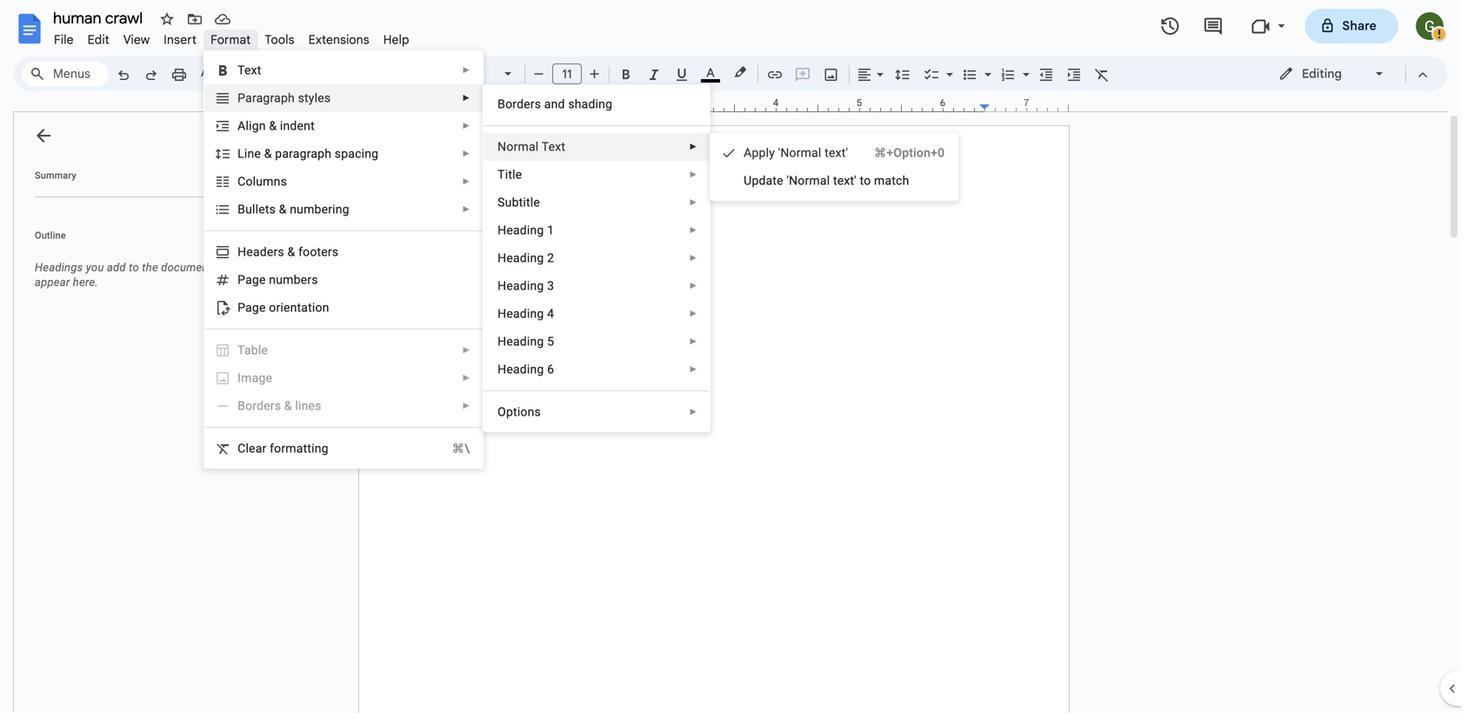 Task type: vqa. For each thing, say whether or not it's contained in the screenshot.
the topmost text'
yes



Task type: locate. For each thing, give the bounding box(es) containing it.
subtitle s element
[[498, 195, 546, 210]]

numbering
[[290, 202, 350, 217]]

document
[[161, 261, 212, 274]]

to left the at the top left of page
[[129, 261, 139, 274]]

1
[[547, 223, 554, 238]]

a for lign
[[238, 119, 246, 133]]

b
[[498, 97, 506, 111]]

insert menu item
[[157, 30, 204, 50]]

0 vertical spatial n
[[274, 174, 281, 189]]

heading 1 1 element
[[498, 223, 560, 238]]

u pdate 'normal text' to match
[[744, 174, 910, 188]]

heading down the heading 5
[[498, 362, 544, 377]]

i m age
[[238, 371, 272, 385]]

page
[[238, 273, 266, 287], [238, 301, 266, 315]]

heading up "heading 4"
[[498, 279, 544, 293]]

s right the bulle
[[269, 202, 276, 217]]

menu bar
[[47, 23, 416, 51]]

'normal for pply
[[778, 146, 822, 160]]

heading up heading 3
[[498, 251, 544, 265]]

'normal right pply
[[778, 146, 822, 160]]

1 horizontal spatial s
[[281, 174, 287, 189]]

a pply 'normal text'
[[744, 146, 848, 160]]

lear
[[246, 442, 267, 456]]

footers
[[299, 245, 339, 259]]

& for eaders
[[288, 245, 295, 259]]

1 vertical spatial n
[[269, 273, 276, 287]]

eaders
[[247, 245, 284, 259]]

n
[[274, 174, 281, 189], [269, 273, 276, 287]]

⌘backslash element
[[431, 440, 470, 458]]

t itle
[[498, 167, 522, 182]]

4 heading from the top
[[498, 307, 544, 321]]

menu item
[[205, 365, 483, 392]]

menu
[[204, 50, 484, 469], [483, 84, 711, 432], [710, 133, 959, 201]]

1 page from the top
[[238, 273, 266, 287]]

6
[[547, 362, 554, 377]]

menu containing a
[[710, 133, 959, 201]]

age
[[252, 371, 272, 385]]

0 horizontal spatial text
[[238, 63, 262, 77]]

text' for a pply 'normal text'
[[825, 146, 848, 160]]

n for s
[[274, 174, 281, 189]]

menu bar banner
[[0, 0, 1462, 713]]

0 horizontal spatial a
[[238, 119, 246, 133]]

0 vertical spatial a
[[238, 119, 246, 133]]

0 vertical spatial 'normal
[[778, 146, 822, 160]]

►
[[462, 65, 471, 75], [462, 93, 471, 103], [462, 121, 471, 131], [689, 142, 698, 152], [462, 149, 471, 159], [689, 170, 698, 180], [462, 177, 471, 187], [689, 198, 698, 208], [462, 204, 471, 214], [689, 225, 698, 235], [689, 253, 698, 263], [689, 281, 698, 291], [689, 309, 698, 319], [689, 337, 698, 347], [462, 345, 471, 355], [689, 365, 698, 375], [462, 373, 471, 383], [462, 401, 471, 411], [689, 407, 698, 417]]

a lign & indent
[[238, 119, 315, 133]]

align & indent a element
[[238, 119, 320, 133]]

0 horizontal spatial to
[[129, 261, 139, 274]]

mode and view toolbar
[[1266, 57, 1437, 91]]

& left 'lines'
[[284, 399, 292, 413]]

styles
[[298, 91, 331, 105]]

s for n
[[281, 174, 287, 189]]

2 heading from the top
[[498, 251, 544, 265]]

text right ormal
[[542, 140, 566, 154]]

to left match
[[860, 174, 871, 188]]

to
[[860, 174, 871, 188], [129, 261, 139, 274]]

5 heading from the top
[[498, 335, 544, 349]]

s
[[281, 174, 287, 189], [269, 202, 276, 217]]

arial option
[[446, 62, 494, 86]]

page down page n u mbers
[[238, 301, 266, 315]]

0 vertical spatial to
[[860, 174, 871, 188]]

► inside the table menu item
[[462, 345, 471, 355]]

1 vertical spatial a
[[744, 146, 752, 160]]

a down p
[[238, 119, 246, 133]]

menu bar containing file
[[47, 23, 416, 51]]

6 heading from the top
[[498, 362, 544, 377]]

summary heading
[[35, 169, 76, 183]]

1 vertical spatial 'normal
[[787, 174, 830, 188]]

u
[[276, 273, 283, 287]]

to inside 'headings you add to the document will appear here.'
[[129, 261, 139, 274]]

1 horizontal spatial to
[[860, 174, 871, 188]]

text' left match
[[833, 174, 857, 188]]

& inside menu item
[[284, 399, 292, 413]]

heading for heading 3
[[498, 279, 544, 293]]

update 'normal text' to match u element
[[744, 174, 915, 188]]

lines
[[295, 399, 322, 413]]

& right t
[[279, 202, 287, 217]]

summary
[[35, 170, 76, 181]]

Star checkbox
[[155, 7, 179, 31]]

s for t
[[269, 202, 276, 217]]

0 vertical spatial text'
[[825, 146, 848, 160]]

l
[[238, 147, 244, 161]]

line & paragraph spacing l element
[[238, 147, 384, 161]]

⌘+option+0 element
[[854, 144, 945, 162]]

& right eaders
[[288, 245, 295, 259]]

heading for heading 2
[[498, 251, 544, 265]]

2 page from the top
[[238, 301, 266, 315]]

c
[[238, 442, 246, 456]]

3
[[547, 279, 554, 293]]

spacing
[[335, 147, 379, 161]]

& right ine
[[264, 147, 272, 161]]

heading for heading 5
[[498, 335, 544, 349]]

m
[[241, 371, 252, 385]]

3 heading from the top
[[498, 279, 544, 293]]

document outline element
[[14, 112, 251, 713]]

'normal
[[778, 146, 822, 160], [787, 174, 830, 188]]

1 horizontal spatial a
[[744, 146, 752, 160]]

4
[[547, 307, 554, 321]]

&
[[269, 119, 277, 133], [264, 147, 272, 161], [279, 202, 287, 217], [288, 245, 295, 259], [284, 399, 292, 413]]

right margin image
[[981, 98, 1068, 111]]

'normal for pdate
[[787, 174, 830, 188]]

Menus field
[[22, 62, 109, 86]]

ormal
[[507, 140, 539, 154]]

editing button
[[1267, 61, 1398, 87]]

0 vertical spatial text
[[238, 63, 262, 77]]

colum n s
[[238, 174, 287, 189]]

n up bulle t s & numbering
[[274, 174, 281, 189]]

extensions
[[309, 32, 370, 47]]

menu containing b
[[483, 84, 711, 432]]

tools menu item
[[258, 30, 302, 50]]

i
[[238, 371, 241, 385]]

o ptions
[[498, 405, 541, 419]]

& right lign
[[269, 119, 277, 133]]

1 vertical spatial text
[[542, 140, 566, 154]]

editing
[[1303, 66, 1342, 81]]

image m element
[[238, 371, 278, 385]]

menu bar inside menu bar banner
[[47, 23, 416, 51]]

h
[[238, 245, 247, 259]]

heading up heading 6
[[498, 335, 544, 349]]

'normal down apply 'normal text' a "element"
[[787, 174, 830, 188]]

heading down heading 3
[[498, 307, 544, 321]]

0 horizontal spatial s
[[269, 202, 276, 217]]

⌘\
[[452, 442, 470, 456]]

heading 2 2 element
[[498, 251, 560, 265]]

share
[[1343, 18, 1377, 33]]

1 vertical spatial s
[[269, 202, 276, 217]]

1 vertical spatial text'
[[833, 174, 857, 188]]

n ormal text
[[498, 140, 566, 154]]

table menu item
[[205, 337, 483, 365]]

bulle t s & numbering
[[238, 202, 350, 217]]

application
[[0, 0, 1462, 713]]

n left mbers
[[269, 273, 276, 287]]

s right colum
[[281, 174, 287, 189]]

line & paragraph spacing image
[[893, 62, 913, 86]]

text' up update 'normal text' to match u element at the right top of page
[[825, 146, 848, 160]]

& for ine
[[264, 147, 272, 161]]

a up u
[[744, 146, 752, 160]]

heading
[[498, 223, 544, 238], [498, 251, 544, 265], [498, 279, 544, 293], [498, 307, 544, 321], [498, 335, 544, 349], [498, 362, 544, 377]]

1 heading from the top
[[498, 223, 544, 238]]

0 vertical spatial s
[[281, 174, 287, 189]]

borders
[[238, 399, 281, 413]]

c lear formatting
[[238, 442, 329, 456]]

application containing share
[[0, 0, 1462, 713]]

format menu item
[[204, 30, 258, 50]]

page left u
[[238, 273, 266, 287]]

a for pply
[[744, 146, 752, 160]]

will
[[215, 261, 232, 274]]

title t element
[[498, 167, 528, 182]]

borders & lines q element
[[238, 399, 327, 413]]

arial
[[446, 66, 473, 81]]

paragraph styles p element
[[238, 91, 336, 105]]

heading down subtitle s element
[[498, 223, 544, 238]]

view menu item
[[116, 30, 157, 50]]

1 vertical spatial page
[[238, 301, 266, 315]]

columns n element
[[238, 174, 292, 189]]

0 vertical spatial page
[[238, 273, 266, 287]]

a
[[238, 119, 246, 133], [744, 146, 752, 160]]

1 vertical spatial to
[[129, 261, 139, 274]]

text up p
[[238, 63, 262, 77]]

page n u mbers
[[238, 273, 318, 287]]



Task type: describe. For each thing, give the bounding box(es) containing it.
u
[[744, 174, 752, 188]]

page for page orientation
[[238, 301, 266, 315]]

bulle
[[238, 202, 265, 217]]

pdate
[[752, 174, 784, 188]]

heading 5 5 element
[[498, 335, 560, 349]]

headings you add to the document will appear here.
[[35, 261, 232, 289]]

mbers
[[283, 273, 318, 287]]

5
[[547, 335, 554, 349]]

appear
[[35, 276, 70, 289]]

Font size field
[[553, 64, 589, 85]]

pply
[[752, 146, 775, 160]]

o
[[498, 405, 506, 419]]

borders & lines
[[238, 399, 322, 413]]

Font size text field
[[553, 64, 581, 84]]

p aragraph styles
[[238, 91, 331, 105]]

heading 4 4 element
[[498, 307, 560, 321]]

orientation
[[269, 301, 329, 315]]

apply 'normal text' a element
[[744, 146, 854, 160]]

table
[[238, 343, 268, 358]]

text' for u pdate 'normal text' to match
[[833, 174, 857, 188]]

add
[[107, 261, 126, 274]]

orders
[[506, 97, 541, 111]]

aragraph
[[245, 91, 295, 105]]

share button
[[1306, 9, 1399, 44]]

lign
[[246, 119, 266, 133]]

shading
[[568, 97, 613, 111]]

main toolbar
[[108, 0, 1116, 454]]

► inside borders & lines menu item
[[462, 401, 471, 411]]

menu containing text
[[204, 50, 484, 469]]

formatting
[[270, 442, 329, 456]]

s
[[498, 195, 505, 210]]

match
[[874, 174, 910, 188]]

heading 6
[[498, 362, 554, 377]]

text color image
[[701, 62, 720, 83]]

extensions menu item
[[302, 30, 377, 50]]

t
[[498, 167, 505, 182]]

edit menu item
[[81, 30, 116, 50]]

tools
[[265, 32, 295, 47]]

normal text n element
[[498, 140, 571, 154]]

insert image image
[[822, 62, 842, 86]]

& for lign
[[269, 119, 277, 133]]

outline
[[35, 230, 66, 241]]

Rename text field
[[47, 7, 153, 28]]

⌘+option+0
[[875, 146, 945, 160]]

help
[[383, 32, 409, 47]]

ptions
[[506, 405, 541, 419]]

paragraph
[[275, 147, 332, 161]]

1 horizontal spatial text
[[542, 140, 566, 154]]

heading 6 6 element
[[498, 362, 560, 377]]

heading for heading 1
[[498, 223, 544, 238]]

colum
[[238, 174, 274, 189]]

borders and shading b element
[[498, 97, 618, 111]]

heading for heading 4
[[498, 307, 544, 321]]

page numbers u element
[[238, 273, 323, 287]]

edit
[[88, 32, 110, 47]]

p
[[238, 91, 245, 105]]

heading 1
[[498, 223, 554, 238]]

n for u
[[269, 273, 276, 287]]

indent
[[280, 119, 315, 133]]

you
[[86, 261, 104, 274]]

page for page n u mbers
[[238, 273, 266, 287]]

s ubtitle
[[498, 195, 540, 210]]

heading 2
[[498, 251, 554, 265]]

2
[[547, 251, 554, 265]]

insert
[[164, 32, 197, 47]]

borders & lines menu item
[[205, 392, 483, 420]]

the
[[142, 261, 158, 274]]

n
[[498, 140, 507, 154]]

h eaders & footers
[[238, 245, 339, 259]]

headings
[[35, 261, 83, 274]]

highlight color image
[[731, 62, 750, 83]]

file menu item
[[47, 30, 81, 50]]

and
[[545, 97, 565, 111]]

outline heading
[[14, 229, 251, 253]]

t
[[265, 202, 269, 217]]

headers & footers h element
[[238, 245, 344, 259]]

view
[[123, 32, 150, 47]]

heading 3 3 element
[[498, 279, 560, 293]]

b orders and shading
[[498, 97, 613, 111]]

l ine & paragraph spacing
[[238, 147, 379, 161]]

heading 5
[[498, 335, 554, 349]]

file
[[54, 32, 74, 47]]

clear formatting c element
[[238, 442, 334, 456]]

page orientation 3 element
[[238, 301, 335, 315]]

text s element
[[238, 63, 267, 77]]

format
[[211, 32, 251, 47]]

itle
[[505, 167, 522, 182]]

heading 3
[[498, 279, 554, 293]]

here.
[[73, 276, 98, 289]]

ubtitle
[[505, 195, 540, 210]]

heading for heading 6
[[498, 362, 544, 377]]

bullets & numbering t element
[[238, 202, 355, 217]]

menu item containing i
[[205, 365, 483, 392]]

heading 4
[[498, 307, 554, 321]]

help menu item
[[377, 30, 416, 50]]

page orientation
[[238, 301, 329, 315]]

table 2 element
[[238, 343, 273, 358]]

options o element
[[498, 405, 546, 419]]

ine
[[244, 147, 261, 161]]



